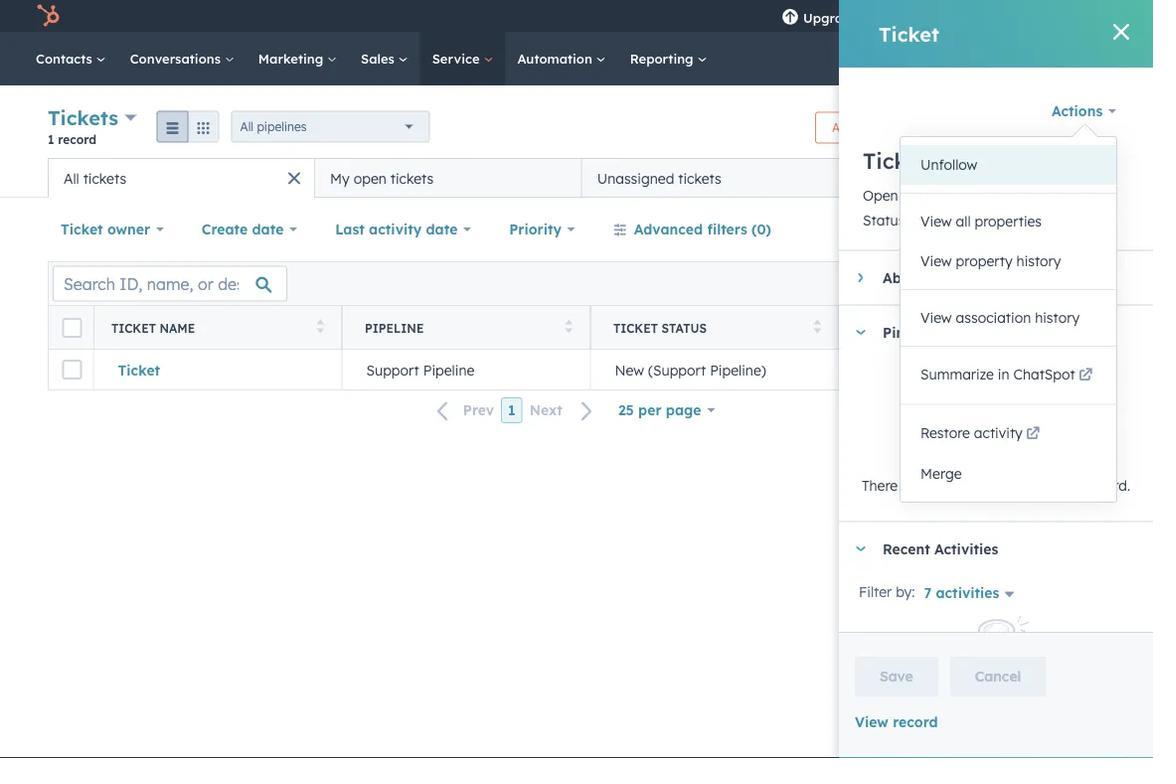 Task type: describe. For each thing, give the bounding box(es) containing it.
date for create date (pdt)
[[912, 321, 943, 336]]

restore activity link
[[901, 413, 1117, 455]]

view for view property history
[[921, 253, 953, 270]]

this inside alert
[[1058, 477, 1082, 494]]

caret image for recent activities
[[855, 547, 867, 552]]

history for view association history
[[1036, 309, 1080, 327]]

ticket left settings icon
[[879, 21, 940, 46]]

history for view property history
[[1017, 253, 1062, 270]]

at
[[907, 361, 921, 379]]

new (support pipeline)
[[615, 361, 767, 379]]

help button
[[925, 0, 959, 32]]

about this ticket
[[883, 269, 998, 287]]

pinned activity
[[883, 324, 988, 341]]

create for create date (pdt)
[[862, 321, 909, 336]]

is
[[902, 477, 913, 494]]

apple
[[1063, 7, 1098, 24]]

reporting link
[[618, 32, 720, 86]]

all tickets
[[64, 170, 126, 187]]

1 press to sort. element from the left
[[317, 320, 324, 337]]

group inside tickets banner
[[157, 111, 219, 143]]

tickets
[[48, 105, 118, 130]]

help image
[[933, 9, 951, 27]]

this inside dropdown button
[[929, 269, 955, 287]]

tickets for unassigned tickets
[[679, 170, 722, 187]]

(support
[[648, 361, 706, 379]]

settings image
[[966, 8, 984, 26]]

all
[[956, 213, 971, 230]]

recent
[[883, 541, 931, 558]]

cancel button
[[951, 657, 1047, 697]]

hubspot image
[[36, 4, 60, 28]]

pinned activity button
[[839, 306, 1134, 359]]

caret image for pinned activity
[[855, 330, 867, 335]]

view for save
[[1064, 222, 1089, 237]]

new for new (support pipeline)
[[615, 361, 645, 379]]

edit columns
[[1016, 277, 1088, 291]]

caret image for about this ticket
[[859, 272, 864, 284]]

25
[[619, 402, 634, 419]]

1 for 1
[[508, 402, 516, 419]]

pinned
[[937, 477, 982, 494]]

advanced filters (0) button
[[600, 210, 785, 250]]

open an hour
[[863, 187, 953, 204]]

pipeline inside support pipeline button
[[423, 361, 475, 379]]

unfollow
[[921, 156, 978, 174]]

record for 1 record
[[58, 132, 97, 147]]

service link
[[420, 32, 506, 86]]

next button
[[523, 398, 606, 424]]

7 activities button
[[923, 578, 1027, 606]]

open
[[863, 187, 899, 204]]

per
[[639, 402, 662, 419]]

about
[[883, 269, 925, 287]]

last activity date button
[[322, 210, 485, 250]]

there is no pinned activity on this record. alert
[[859, 363, 1134, 498]]

all pipelines button
[[231, 111, 430, 143]]

all tickets button
[[48, 158, 315, 198]]

0 vertical spatial pipeline
[[365, 321, 424, 336]]

sales link
[[349, 32, 420, 86]]

marketplaces image
[[891, 9, 909, 27]]

1 record
[[48, 132, 97, 147]]

actions inside tickets banner
[[832, 120, 874, 135]]

date for create date
[[252, 221, 284, 238]]

link opens in a new window image for summarize in chatspot
[[1079, 365, 1093, 388]]

ticket name
[[111, 321, 195, 336]]

new (support pipeline) button
[[591, 350, 839, 390]]

new button
[[909, 208, 971, 234]]

press to sort. image
[[565, 320, 573, 334]]

priority
[[509, 221, 562, 238]]

save for save
[[880, 668, 914, 686]]

automation
[[518, 50, 596, 67]]

25 per page button
[[606, 391, 728, 431]]

unassigned tickets
[[597, 170, 722, 187]]

ticket inside button
[[1058, 120, 1089, 135]]

merge button
[[901, 455, 1117, 494]]

ticket owner button
[[48, 210, 177, 250]]

hubspot link
[[24, 4, 75, 28]]

all for all pipelines
[[240, 119, 254, 134]]

sales
[[361, 50, 399, 67]]

ticket left the 'status'
[[614, 321, 658, 336]]

descending sort. press to sort ascending. image
[[1063, 320, 1070, 334]]

pipelines
[[257, 119, 307, 134]]

view record
[[855, 714, 938, 732]]

there
[[862, 477, 898, 494]]

on
[[1038, 477, 1055, 494]]

menu containing apple
[[768, 0, 1130, 32]]

view for view record
[[855, 714, 889, 732]]

view all properties
[[921, 213, 1042, 230]]

chatspot
[[1014, 366, 1076, 383]]

view property history link
[[901, 242, 1117, 281]]

contacts link
[[24, 32, 118, 86]]

reporting
[[630, 50, 698, 67]]

there is no pinned activity on this record.
[[862, 477, 1131, 494]]

in
[[998, 366, 1010, 383]]

3:09
[[925, 361, 952, 379]]

new for new
[[914, 212, 944, 230]]

by:
[[896, 583, 915, 601]]

filters
[[708, 221, 748, 238]]

ticket down the ticket name
[[118, 361, 160, 379]]

tickets banner
[[48, 103, 1106, 158]]

ticket left name
[[111, 321, 156, 336]]

marketing link
[[246, 32, 349, 86]]

(pdt)
[[947, 321, 979, 336]]

link opens in a new window image for restore activity
[[1027, 423, 1041, 447]]

an
[[903, 187, 919, 204]]

summarize in chatspot link
[[901, 355, 1117, 396]]

7
[[924, 585, 932, 602]]

pm
[[955, 361, 976, 379]]

bob builder image
[[1041, 7, 1059, 25]]

create date
[[202, 221, 284, 238]]

add
[[892, 169, 919, 186]]

1 button
[[501, 398, 523, 424]]

filter by:
[[859, 583, 915, 601]]

conversations
[[130, 50, 225, 67]]

recent activities
[[883, 541, 999, 558]]

2 tickets from the left
[[391, 170, 434, 187]]

automation link
[[506, 32, 618, 86]]

Search HubSpot search field
[[874, 42, 1118, 76]]

support pipeline button
[[342, 350, 591, 390]]

create ticket button
[[1000, 112, 1106, 144]]



Task type: locate. For each thing, give the bounding box(es) containing it.
ticket left the owner
[[61, 221, 103, 238]]

0 vertical spatial save
[[1033, 222, 1060, 237]]

next
[[530, 402, 563, 419]]

activity for restore
[[975, 424, 1023, 442]]

save up view property history link
[[1033, 222, 1060, 237]]

1 horizontal spatial date
[[426, 221, 458, 238]]

2 press to sort. element from the left
[[565, 320, 573, 337]]

actions button up add at the top right
[[815, 112, 903, 144]]

0 horizontal spatial 1
[[48, 132, 54, 147]]

1 vertical spatial record
[[893, 714, 938, 732]]

page
[[666, 402, 702, 419]]

link opens in a new window image
[[1027, 428, 1041, 442]]

filter
[[859, 583, 892, 601]]

Search ID, name, or description search field
[[53, 266, 287, 302]]

prev button
[[425, 398, 501, 424]]

add view (3/5) button
[[857, 158, 1019, 198]]

edit columns button
[[1003, 271, 1101, 297]]

1 vertical spatial save
[[880, 668, 914, 686]]

2 vertical spatial create
[[862, 321, 909, 336]]

apple button
[[1029, 0, 1128, 32]]

0 horizontal spatial record
[[58, 132, 97, 147]]

summarize in chatspot
[[921, 366, 1076, 383]]

view for add
[[924, 169, 956, 186]]

save inside button
[[1033, 222, 1060, 237]]

activities
[[935, 541, 999, 558]]

record for view record
[[893, 714, 938, 732]]

0 vertical spatial history
[[1017, 253, 1062, 270]]

pipeline up support
[[365, 321, 424, 336]]

1 horizontal spatial actions button
[[1039, 92, 1130, 131]]

export button
[[928, 271, 991, 297]]

view for view all properties
[[921, 213, 953, 230]]

date down my open tickets button
[[426, 221, 458, 238]]

2 vertical spatial caret image
[[855, 547, 867, 552]]

create for create date
[[202, 221, 248, 238]]

caret image inside 'about this ticket' dropdown button
[[859, 272, 864, 284]]

activity inside 'popup button'
[[369, 221, 422, 238]]

actions button inside tickets banner
[[815, 112, 903, 144]]

1 horizontal spatial view
[[1064, 222, 1089, 237]]

hour
[[923, 187, 953, 204]]

date inside the last activity date 'popup button'
[[426, 221, 458, 238]]

view inside add view (3/5) popup button
[[924, 169, 956, 186]]

import
[[932, 120, 971, 135]]

1 inside button
[[508, 402, 516, 419]]

unassigned
[[597, 170, 675, 187]]

link opens in a new window image
[[1079, 365, 1093, 388], [1079, 369, 1093, 383], [1027, 423, 1041, 447]]

0 horizontal spatial all
[[64, 170, 79, 187]]

group
[[157, 111, 219, 143]]

view association history link
[[901, 298, 1117, 338]]

date
[[252, 221, 284, 238], [426, 221, 458, 238], [912, 321, 943, 336]]

contacts
[[36, 50, 96, 67]]

create date (pdt)
[[862, 321, 979, 336]]

name
[[160, 321, 195, 336]]

all inside button
[[64, 170, 79, 187]]

1 right the prev
[[508, 402, 516, 419]]

2 horizontal spatial tickets
[[679, 170, 722, 187]]

2 horizontal spatial all
[[1032, 169, 1050, 186]]

1 horizontal spatial ticket
[[1058, 120, 1089, 135]]

tickets inside button
[[679, 170, 722, 187]]

ticket inside dropdown button
[[959, 269, 998, 287]]

activity up today at 3:09 pm button
[[935, 324, 988, 341]]

0 horizontal spatial save
[[880, 668, 914, 686]]

press to sort. element
[[317, 320, 324, 337], [565, 320, 573, 337], [814, 320, 822, 337]]

1 horizontal spatial save
[[1033, 222, 1060, 237]]

0 vertical spatial create
[[1017, 120, 1055, 135]]

last
[[335, 221, 365, 238]]

1 vertical spatial this
[[1058, 477, 1082, 494]]

record down tickets
[[58, 132, 97, 147]]

0 horizontal spatial view
[[924, 169, 956, 186]]

1 horizontal spatial new
[[914, 212, 944, 230]]

view record link
[[855, 714, 938, 732]]

conversations link
[[118, 32, 246, 86]]

1 vertical spatial view
[[1064, 222, 1089, 237]]

1
[[48, 132, 54, 147], [508, 402, 516, 419]]

create for create ticket
[[1017, 120, 1055, 135]]

0 vertical spatial this
[[929, 269, 955, 287]]

upgrade image
[[782, 9, 800, 27]]

all for all views
[[1032, 169, 1050, 186]]

menu item
[[873, 0, 877, 32]]

0 vertical spatial record
[[58, 132, 97, 147]]

new up 25
[[615, 361, 645, 379]]

notifications image
[[1000, 9, 1017, 27]]

25 per page
[[619, 402, 702, 419]]

1 tickets from the left
[[83, 170, 126, 187]]

create inside popup button
[[202, 221, 248, 238]]

create up unfollow button
[[1017, 120, 1055, 135]]

1 vertical spatial caret image
[[855, 330, 867, 335]]

unfollow button
[[901, 145, 1117, 185]]

1 down tickets
[[48, 132, 54, 147]]

caret image up filter
[[855, 547, 867, 552]]

1 press to sort. image from the left
[[317, 320, 324, 334]]

record
[[58, 132, 97, 147], [893, 714, 938, 732]]

1 horizontal spatial record
[[893, 714, 938, 732]]

view down about this ticket
[[921, 309, 953, 327]]

all inside popup button
[[240, 119, 254, 134]]

this
[[929, 269, 955, 287], [1058, 477, 1082, 494]]

pipeline)
[[710, 361, 767, 379]]

1 vertical spatial ticket
[[959, 269, 998, 287]]

actions up the create ticket
[[1052, 102, 1103, 120]]

view property history
[[921, 253, 1062, 270]]

pipeline up prev button
[[423, 361, 475, 379]]

menu
[[768, 0, 1130, 32]]

activity left link opens in a new window image
[[975, 424, 1023, 442]]

press to sort. element for ticket status
[[814, 320, 822, 337]]

press to sort. image
[[317, 320, 324, 334], [814, 320, 822, 334]]

view inside view association history link
[[921, 309, 953, 327]]

save
[[1033, 222, 1060, 237], [880, 668, 914, 686]]

caret image
[[859, 272, 864, 284], [855, 330, 867, 335], [855, 547, 867, 552]]

0 horizontal spatial actions button
[[815, 112, 903, 144]]

view down save button
[[855, 714, 889, 732]]

save view button
[[998, 214, 1106, 246]]

tickets
[[83, 170, 126, 187], [391, 170, 434, 187], [679, 170, 722, 187]]

property
[[956, 253, 1013, 270]]

record.
[[1086, 477, 1131, 494]]

tickets right open
[[391, 170, 434, 187]]

3 press to sort. element from the left
[[814, 320, 822, 337]]

activity left on on the right
[[985, 477, 1034, 494]]

new down hour
[[914, 212, 944, 230]]

7 activities
[[924, 585, 1000, 602]]

properties
[[975, 213, 1042, 230]]

0 vertical spatial caret image
[[859, 272, 864, 284]]

actions up open
[[832, 120, 874, 135]]

1 vertical spatial new
[[615, 361, 645, 379]]

ticket link
[[118, 361, 318, 379]]

0 vertical spatial actions
[[1052, 102, 1103, 120]]

view down views
[[1064, 222, 1089, 237]]

record inside tickets banner
[[58, 132, 97, 147]]

activity for last
[[369, 221, 422, 238]]

this right on on the right
[[1058, 477, 1082, 494]]

view up hour
[[924, 169, 956, 186]]

all down "1 record" at the top
[[64, 170, 79, 187]]

activity inside dropdown button
[[935, 324, 988, 341]]

last activity date
[[335, 221, 458, 238]]

0 vertical spatial 1
[[48, 132, 54, 147]]

service
[[432, 50, 484, 67]]

ticket up the 'open an hour'
[[863, 147, 928, 175]]

create date button
[[189, 210, 310, 250]]

0 vertical spatial new
[[914, 212, 944, 230]]

0 horizontal spatial press to sort. element
[[317, 320, 324, 337]]

edit
[[1016, 277, 1038, 291]]

all left views
[[1032, 169, 1050, 186]]

prev
[[463, 402, 494, 419]]

1 vertical spatial actions
[[832, 120, 874, 135]]

1 horizontal spatial tickets
[[391, 170, 434, 187]]

activity right last
[[369, 221, 422, 238]]

caret image inside pinned activity dropdown button
[[855, 330, 867, 335]]

tickets button
[[48, 103, 137, 132]]

activity
[[369, 221, 422, 238], [935, 324, 988, 341], [975, 424, 1023, 442], [985, 477, 1034, 494]]

tickets up advanced filters (0)
[[679, 170, 722, 187]]

2 horizontal spatial date
[[912, 321, 943, 336]]

pipeline
[[365, 321, 424, 336], [423, 361, 475, 379]]

new
[[914, 212, 944, 230], [615, 361, 645, 379]]

this right the about at right top
[[929, 269, 955, 287]]

create down all tickets button
[[202, 221, 248, 238]]

open
[[354, 170, 387, 187]]

0 horizontal spatial this
[[929, 269, 955, 287]]

advanced
[[634, 221, 703, 238]]

advanced filters (0)
[[634, 221, 772, 238]]

tickets for all tickets
[[83, 170, 126, 187]]

marketing
[[258, 50, 327, 67]]

0 horizontal spatial new
[[615, 361, 645, 379]]

press to sort. element for pipeline
[[565, 320, 573, 337]]

ticket
[[879, 21, 940, 46], [863, 147, 928, 175], [61, 221, 103, 238], [111, 321, 156, 336], [614, 321, 658, 336], [118, 361, 160, 379]]

save inside button
[[880, 668, 914, 686]]

0 horizontal spatial tickets
[[83, 170, 126, 187]]

0 horizontal spatial actions
[[832, 120, 874, 135]]

view up export button
[[921, 253, 953, 270]]

(3/5)
[[960, 169, 995, 186]]

0 horizontal spatial ticket
[[959, 269, 998, 287]]

1 vertical spatial create
[[202, 221, 248, 238]]

descending sort. press to sort ascending. element
[[1063, 320, 1070, 337]]

0 vertical spatial ticket
[[1058, 120, 1089, 135]]

0 vertical spatial view
[[924, 169, 956, 186]]

activity inside alert
[[985, 477, 1034, 494]]

1 horizontal spatial press to sort. image
[[814, 320, 822, 334]]

view down hour
[[921, 213, 953, 230]]

new inside new "popup button"
[[914, 212, 944, 230]]

cancel
[[975, 668, 1022, 686]]

marketplaces button
[[879, 0, 921, 32]]

status:
[[863, 212, 909, 229]]

0 horizontal spatial date
[[252, 221, 284, 238]]

view inside view all properties link
[[921, 213, 953, 230]]

new inside new (support pipeline) button
[[615, 361, 645, 379]]

link opens in a new window image inside restore activity link
[[1027, 423, 1041, 447]]

status
[[662, 321, 707, 336]]

3 tickets from the left
[[679, 170, 722, 187]]

support pipeline
[[367, 361, 475, 379]]

0 horizontal spatial press to sort. image
[[317, 320, 324, 334]]

today at 3:09 pm button
[[839, 350, 1088, 390]]

restore activity
[[921, 424, 1023, 442]]

create inside button
[[1017, 120, 1055, 135]]

1 vertical spatial 1
[[508, 402, 516, 419]]

record down save button
[[893, 714, 938, 732]]

about this ticket button
[[839, 251, 1134, 305]]

1 horizontal spatial 1
[[508, 402, 516, 419]]

priority button
[[496, 210, 589, 250]]

ticket inside popup button
[[61, 221, 103, 238]]

0 horizontal spatial create
[[202, 221, 248, 238]]

caret image left the about at right top
[[859, 272, 864, 284]]

unassigned tickets button
[[582, 158, 849, 198]]

search image
[[1112, 52, 1126, 66]]

create up today
[[862, 321, 909, 336]]

1 horizontal spatial all
[[240, 119, 254, 134]]

owner
[[107, 221, 150, 238]]

activity for pinned
[[935, 324, 988, 341]]

save for save view
[[1033, 222, 1060, 237]]

search button
[[1102, 42, 1136, 76]]

1 horizontal spatial press to sort. element
[[565, 320, 573, 337]]

save view
[[1033, 222, 1089, 237]]

1 horizontal spatial actions
[[1052, 102, 1103, 120]]

pagination navigation
[[425, 398, 606, 424]]

no
[[916, 477, 933, 494]]

tickets down "1 record" at the top
[[83, 170, 126, 187]]

all for all tickets
[[64, 170, 79, 187]]

view association history
[[921, 309, 1080, 327]]

1 horizontal spatial create
[[862, 321, 909, 336]]

1 vertical spatial history
[[1036, 309, 1080, 327]]

restore
[[921, 424, 971, 442]]

view for view association history
[[921, 309, 953, 327]]

activities
[[936, 585, 1000, 602]]

caret image up today
[[855, 330, 867, 335]]

caret image inside recent activities dropdown button
[[855, 547, 867, 552]]

history down "edit columns" button
[[1036, 309, 1080, 327]]

ticket
[[1058, 120, 1089, 135], [959, 269, 998, 287]]

date left last
[[252, 221, 284, 238]]

(0)
[[752, 221, 772, 238]]

association
[[956, 309, 1032, 327]]

1 inside tickets banner
[[48, 132, 54, 147]]

date left (pdt)
[[912, 321, 943, 336]]

add view (3/5)
[[892, 169, 995, 186]]

date inside create date popup button
[[252, 221, 284, 238]]

close image
[[1114, 24, 1130, 40]]

all left 'pipelines'
[[240, 119, 254, 134]]

summarize
[[921, 366, 995, 383]]

1 vertical spatial pipeline
[[423, 361, 475, 379]]

history up edit
[[1017, 253, 1062, 270]]

today at 3:09 pm
[[864, 361, 976, 379]]

1 horizontal spatial this
[[1058, 477, 1082, 494]]

view inside save view button
[[1064, 222, 1089, 237]]

2 press to sort. image from the left
[[814, 320, 822, 334]]

2 horizontal spatial press to sort. element
[[814, 320, 822, 337]]

save up view record link
[[880, 668, 914, 686]]

actions button down 'search' button
[[1039, 92, 1130, 131]]

view inside view property history link
[[921, 253, 953, 270]]

1 for 1 record
[[48, 132, 54, 147]]

notifications button
[[992, 0, 1025, 32]]

2 horizontal spatial create
[[1017, 120, 1055, 135]]



Task type: vqa. For each thing, say whether or not it's contained in the screenshot.
View associated with View property history
yes



